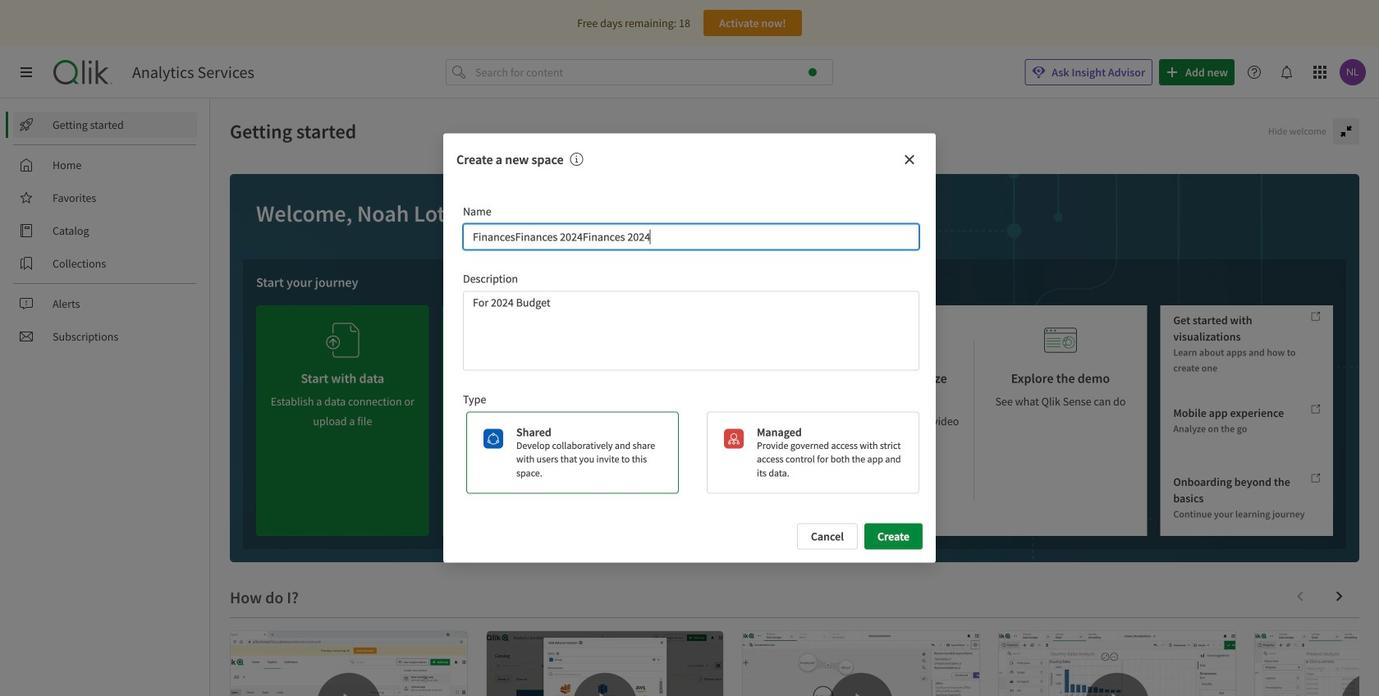 Task type: vqa. For each thing, say whether or not it's contained in the screenshot.
"Noah Lott" element
no



Task type: describe. For each thing, give the bounding box(es) containing it.
hide welcome image
[[1340, 125, 1353, 138]]

home badge image
[[809, 68, 817, 76]]

invite users image
[[512, 312, 545, 355]]



Task type: locate. For each thing, give the bounding box(es) containing it.
None text field
[[463, 224, 919, 250], [463, 291, 919, 370], [463, 224, 919, 250], [463, 291, 919, 370]]

analytics services element
[[132, 62, 254, 82]]

close sidebar menu image
[[20, 66, 33, 79]]

option group
[[460, 412, 919, 494]]

dialog
[[443, 133, 936, 563]]

explore the demo image
[[1044, 319, 1077, 362]]

close image
[[903, 153, 916, 166]]

main content
[[210, 99, 1379, 696]]

navigation pane element
[[0, 105, 209, 356]]



